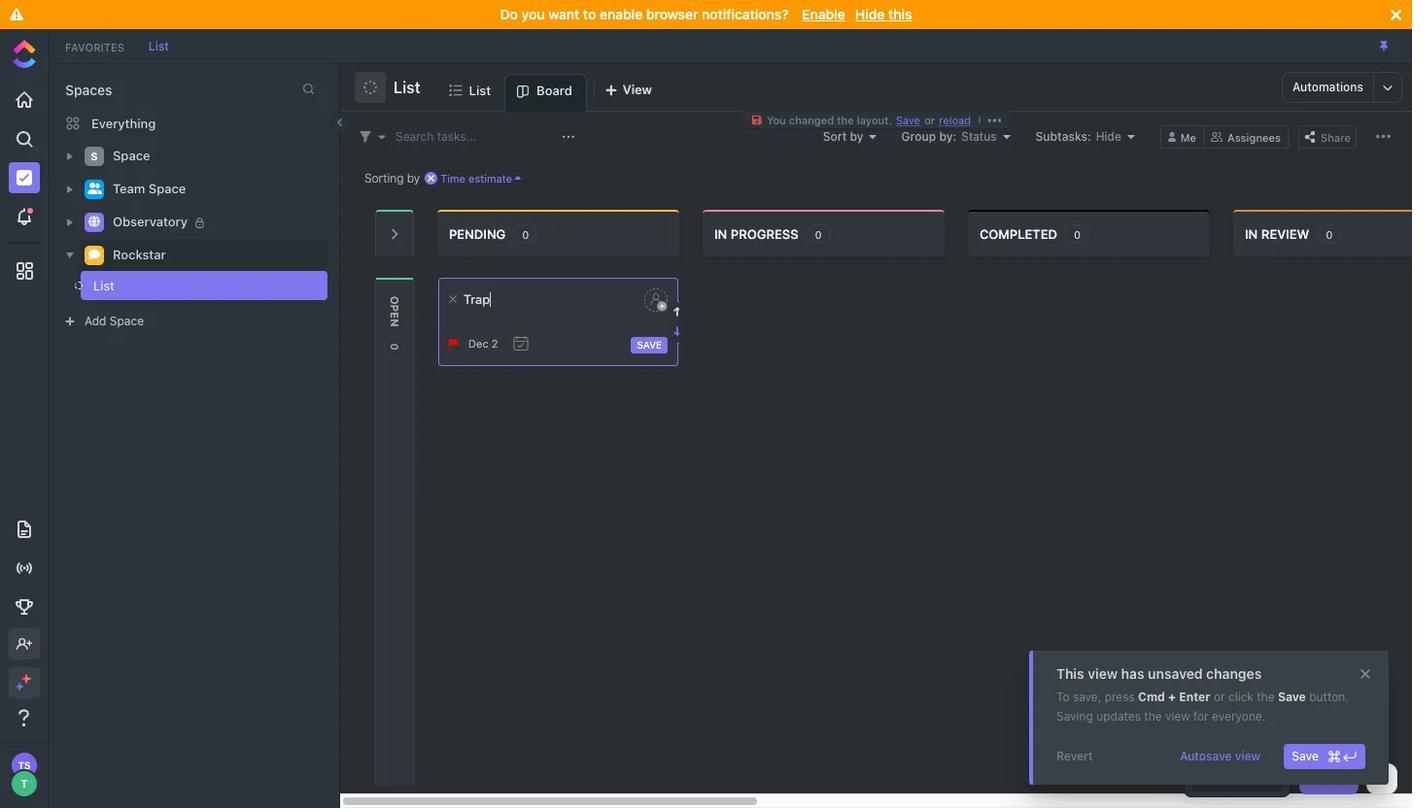 Task type: vqa. For each thing, say whether or not it's contained in the screenshot.
REVERT
yes



Task type: describe. For each thing, give the bounding box(es) containing it.
status
[[961, 129, 997, 143]]

reload
[[939, 114, 971, 126]]

space link
[[113, 141, 315, 172]]

view
[[623, 82, 652, 97]]

group by: status
[[902, 129, 997, 143]]

save button
[[892, 114, 924, 126]]

globe image
[[88, 216, 100, 228]]

1 horizontal spatial the
[[1144, 710, 1162, 724]]

in review
[[1245, 226, 1309, 242]]

assignees
[[1228, 131, 1281, 143]]

autosave
[[1180, 749, 1232, 764]]

automations button
[[1283, 73, 1373, 102]]

time
[[440, 172, 465, 184]]

subtasks:
[[1036, 129, 1091, 143]]

enter
[[1179, 690, 1211, 705]]

o
[[389, 296, 401, 305]]

you
[[767, 114, 786, 126]]

0 vertical spatial space
[[113, 148, 150, 163]]

do
[[500, 6, 518, 22]]

to
[[583, 6, 596, 22]]

list up search tasks... text box
[[469, 82, 491, 98]]

search tasks...
[[396, 129, 476, 143]]

press
[[1105, 690, 1135, 705]]

board
[[537, 83, 572, 98]]

dec 2 button
[[468, 337, 498, 352]]

t
[[21, 778, 28, 790]]

layout.
[[857, 114, 892, 126]]

add
[[85, 314, 106, 329]]

notifications?
[[702, 6, 789, 22]]

you
[[522, 6, 545, 22]]

0 for completed
[[1074, 228, 1081, 241]]

view for autosave
[[1235, 749, 1261, 764]]

automations
[[1293, 80, 1364, 94]]

do you want to enable browser notifications? enable hide this
[[500, 6, 912, 22]]

p
[[389, 305, 401, 312]]

list right favorites
[[149, 38, 169, 53]]

2
[[492, 337, 498, 350]]

this
[[888, 6, 912, 22]]

review
[[1261, 226, 1309, 242]]

dec
[[468, 337, 489, 350]]

sort by
[[823, 129, 864, 143]]

by for sorting by
[[407, 171, 420, 185]]

0 horizontal spatial the
[[837, 114, 854, 126]]

ts
[[18, 760, 31, 772]]

0 for pending
[[522, 228, 529, 241]]

changes
[[1206, 666, 1262, 682]]

sort
[[823, 129, 847, 143]]

user group image
[[87, 183, 102, 195]]

save button
[[1284, 745, 1366, 770]]

view for this
[[1088, 666, 1118, 682]]

o p e n
[[389, 296, 401, 327]]

estimate
[[469, 172, 512, 184]]

team space link
[[113, 174, 315, 205]]

observatory
[[113, 214, 188, 230]]

revert button
[[1049, 745, 1101, 770]]

or inside this view has unsaved changes to save, press cmd + enter or click the save button. saving updates the view for everyone.
[[1214, 690, 1225, 705]]

space for team space
[[149, 181, 186, 197]]

assignees button
[[1204, 125, 1289, 148]]

save inside button
[[1292, 749, 1319, 764]]

space for add space
[[110, 314, 144, 329]]

sorting by
[[364, 171, 420, 185]]

everything
[[91, 115, 156, 131]]

e
[[389, 312, 401, 319]]

1 vertical spatial list link
[[469, 74, 499, 111]]

n
[[389, 319, 401, 327]]

click
[[1228, 690, 1254, 705]]

this
[[1056, 666, 1084, 682]]

task
[[1325, 772, 1351, 786]]

0 for in progress
[[815, 228, 822, 241]]

search
[[396, 129, 434, 143]]

in for in progress
[[714, 226, 727, 242]]

Task na﻿me or type '/' for commands field
[[449, 292, 635, 309]]

view settings element
[[1371, 124, 1396, 149]]

ts t
[[18, 760, 31, 790]]

time estimate
[[440, 172, 512, 184]]

comment image
[[88, 249, 100, 261]]

sort by button
[[823, 129, 876, 143]]

browser
[[646, 6, 698, 22]]

2 horizontal spatial the
[[1257, 690, 1275, 705]]

spaces
[[65, 82, 112, 98]]

board link
[[537, 75, 580, 111]]

has
[[1121, 666, 1145, 682]]

1 horizontal spatial hide
[[1096, 129, 1121, 143]]

button.
[[1309, 690, 1349, 705]]

dec 2
[[468, 337, 498, 350]]

list button
[[386, 66, 420, 109]]



Task type: locate. For each thing, give the bounding box(es) containing it.
0 for o p e n
[[389, 344, 401, 351]]

by right sorting
[[407, 171, 420, 185]]

subtasks: hide
[[1036, 129, 1121, 143]]

1 horizontal spatial in
[[1245, 226, 1258, 242]]

group
[[902, 129, 936, 143]]

for
[[1193, 710, 1209, 724]]

2 vertical spatial the
[[1144, 710, 1162, 724]]

view inside the autosave view button
[[1235, 749, 1261, 764]]

tasks...
[[437, 129, 476, 143]]

space
[[113, 148, 150, 163], [149, 181, 186, 197], [110, 314, 144, 329]]

enable
[[802, 6, 845, 22]]

1 in from the left
[[714, 226, 727, 242]]

the
[[837, 114, 854, 126], [1257, 690, 1275, 705], [1144, 710, 1162, 724]]

favorites
[[65, 40, 124, 53]]

1 horizontal spatial or
[[1214, 690, 1225, 705]]

view up save,
[[1088, 666, 1118, 682]]

1 vertical spatial or
[[1214, 690, 1225, 705]]

1 vertical spatial hide
[[1096, 129, 1121, 143]]

hide right subtasks:
[[1096, 129, 1121, 143]]

save,
[[1073, 690, 1101, 705]]

share
[[1321, 131, 1351, 143]]

the right 'click'
[[1257, 690, 1275, 705]]

add space
[[85, 314, 144, 329]]

sorting
[[364, 171, 404, 185]]

view button
[[596, 74, 661, 112]]

in progress
[[714, 226, 799, 242]]

list inside button
[[394, 79, 420, 96]]

2 in from the left
[[1245, 226, 1258, 242]]

0 right review
[[1326, 228, 1333, 241]]

0 horizontal spatial by
[[407, 171, 420, 185]]

2 vertical spatial view
[[1235, 749, 1261, 764]]

0 vertical spatial list link
[[139, 38, 179, 53]]

1 horizontal spatial view
[[1165, 710, 1190, 724]]

the down cmd
[[1144, 710, 1162, 724]]

or left 'click'
[[1214, 690, 1225, 705]]

0 down n
[[389, 344, 401, 351]]

team
[[113, 181, 145, 197]]

space right add
[[110, 314, 144, 329]]

rockstar link
[[113, 240, 315, 271]]

list link up search tasks... text box
[[469, 74, 499, 111]]

view down 'everyone.'
[[1235, 749, 1261, 764]]

progress
[[731, 226, 799, 242]]

hide left this
[[855, 6, 885, 22]]

or up 'group'
[[924, 114, 935, 126]]

0 horizontal spatial hide
[[855, 6, 885, 22]]

0 vertical spatial hide
[[855, 6, 885, 22]]

the up sort by
[[837, 114, 854, 126]]

this view has unsaved changes to save, press cmd + enter or click the save button. saving updates the view for everyone.
[[1056, 666, 1349, 724]]

spaces link
[[50, 82, 112, 98]]

0 right pending
[[522, 228, 529, 241]]

to
[[1056, 690, 1070, 705]]

+
[[1168, 690, 1176, 705]]

observatory link
[[113, 207, 315, 238]]

cmd
[[1138, 690, 1165, 705]]

enable
[[600, 6, 643, 22]]

completed
[[980, 226, 1057, 242]]

0 right progress
[[815, 228, 822, 241]]

saving
[[1056, 710, 1093, 724]]

autosave view button
[[1172, 745, 1269, 770]]

me
[[1181, 131, 1197, 143]]

1 vertical spatial view
[[1165, 710, 1190, 724]]

or
[[924, 114, 935, 126], [1214, 690, 1225, 705]]

in for in review
[[1245, 226, 1258, 242]]

0 for in review
[[1326, 228, 1333, 241]]

sparkle svg 1 image
[[21, 675, 31, 684]]

list link
[[139, 38, 179, 53], [469, 74, 499, 111], [49, 271, 295, 300]]

1 vertical spatial the
[[1257, 690, 1275, 705]]

1 vertical spatial space
[[149, 181, 186, 197]]

0 horizontal spatial view
[[1088, 666, 1118, 682]]

save
[[896, 114, 921, 126], [637, 339, 662, 351], [1278, 690, 1306, 705], [1292, 749, 1319, 764]]

me button
[[1160, 125, 1204, 148]]

in left review
[[1245, 226, 1258, 242]]

list link right favorites
[[139, 38, 179, 53]]

share button
[[1298, 125, 1357, 148]]

in
[[714, 226, 727, 242], [1245, 226, 1258, 242]]

list down comment image
[[93, 278, 114, 294]]

want
[[548, 6, 580, 22]]

1 vertical spatial by
[[407, 171, 420, 185]]

by:
[[939, 129, 957, 143]]

sparkle svg 2 image
[[16, 683, 23, 691]]

autosave view
[[1180, 749, 1261, 764]]

0 vertical spatial view
[[1088, 666, 1118, 682]]

0 vertical spatial the
[[837, 114, 854, 126]]

view settings image
[[1376, 129, 1391, 144]]

space up team
[[113, 148, 150, 163]]

0 horizontal spatial in
[[714, 226, 727, 242]]

Search tasks... text field
[[396, 123, 557, 150]]

save inside this view has unsaved changes to save, press cmd + enter or click the save button. saving updates the view for everyone.
[[1278, 690, 1306, 705]]

rockstar
[[113, 247, 166, 263]]

you changed the layout. save or reload
[[767, 114, 971, 126]]

unsaved
[[1148, 666, 1203, 682]]

everyone.
[[1212, 710, 1266, 724]]

by down you changed the layout. save or reload
[[850, 129, 864, 143]]

0 vertical spatial by
[[850, 129, 864, 143]]

pending
[[449, 226, 506, 242]]

space up observatory
[[149, 181, 186, 197]]

team space
[[113, 181, 186, 197]]

list up search
[[394, 79, 420, 96]]

0 vertical spatial or
[[924, 114, 935, 126]]

2 vertical spatial space
[[110, 314, 144, 329]]

0
[[522, 228, 529, 241], [815, 228, 822, 241], [1074, 228, 1081, 241], [1326, 228, 1333, 241], [389, 344, 401, 351]]

in left progress
[[714, 226, 727, 242]]

everything link
[[50, 108, 339, 139]]

by
[[850, 129, 864, 143], [407, 171, 420, 185]]

list
[[149, 38, 169, 53], [394, 79, 420, 96], [469, 82, 491, 98], [93, 278, 114, 294]]

revert
[[1056, 749, 1093, 764]]

changed
[[789, 114, 834, 126]]

by for sort by
[[850, 129, 864, 143]]

view
[[1088, 666, 1118, 682], [1165, 710, 1190, 724], [1235, 749, 1261, 764]]

0 right completed
[[1074, 228, 1081, 241]]

2 horizontal spatial view
[[1235, 749, 1261, 764]]

hide
[[855, 6, 885, 22], [1096, 129, 1121, 143]]

updates
[[1097, 710, 1141, 724]]

list link down rockstar on the left top
[[49, 271, 295, 300]]

2 vertical spatial list link
[[49, 271, 295, 300]]

1 horizontal spatial by
[[850, 129, 864, 143]]

view down +
[[1165, 710, 1190, 724]]

0 horizontal spatial or
[[924, 114, 935, 126]]



